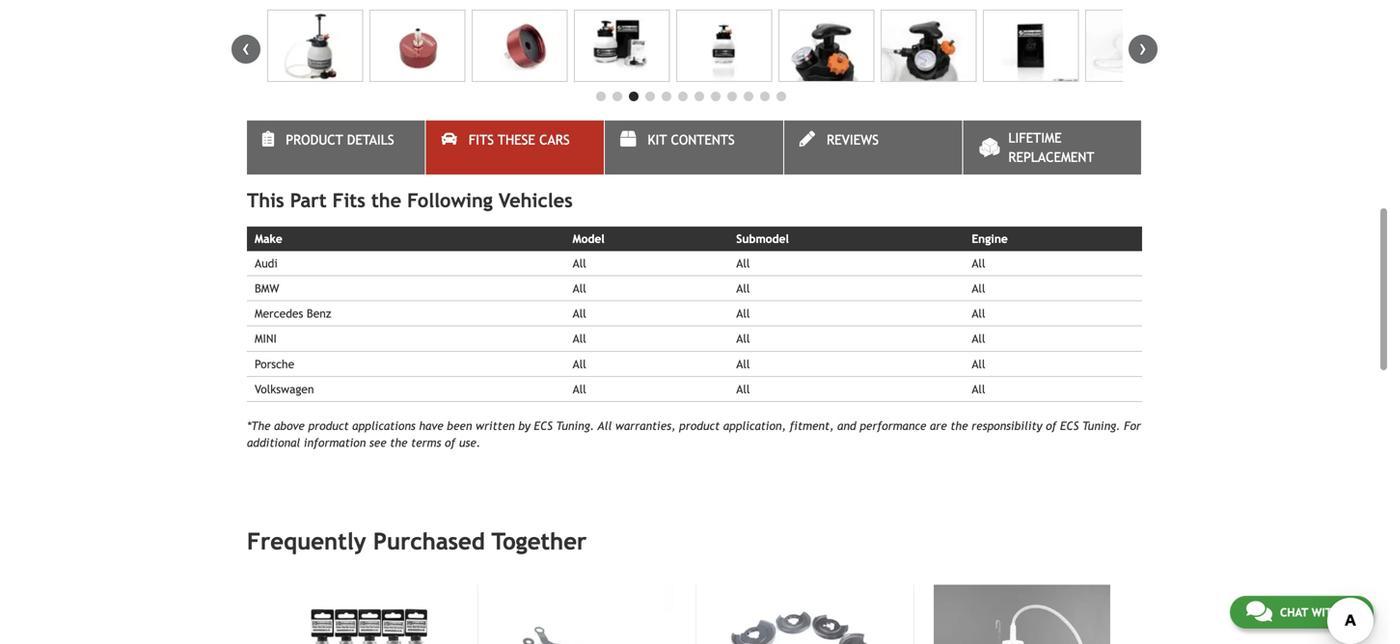Task type: describe. For each thing, give the bounding box(es) containing it.
kit contents link
[[605, 121, 783, 175]]

mercedes benz
[[255, 307, 331, 320]]

model
[[573, 232, 605, 246]]

above
[[274, 419, 305, 433]]

kit
[[648, 132, 667, 148]]

porsche
[[255, 357, 294, 371]]

for
[[1124, 419, 1141, 433]]

these
[[498, 132, 535, 148]]

mercedes-benz coil spring compressor image
[[716, 585, 892, 645]]

warranties,
[[615, 419, 676, 433]]

mercedes
[[255, 307, 303, 320]]

drive belt serpentine tensioner tool - upgraded rubber grips image
[[498, 585, 674, 645]]

*the above product applications have been written by                 ecs tuning. all warranties, product application, fitment,                 and performance are the responsibility of ecs tuning.                 for additional information see the terms of use.
[[247, 419, 1141, 449]]

0 horizontal spatial of
[[445, 436, 456, 449]]

engine
[[972, 232, 1008, 246]]

1 vertical spatial the
[[951, 419, 968, 433]]

additional
[[247, 436, 300, 449]]

‹ link
[[232, 35, 261, 64]]

part
[[290, 189, 327, 212]]

contents
[[671, 132, 735, 148]]

together
[[492, 528, 587, 555]]

terms
[[411, 436, 441, 449]]

this
[[247, 189, 284, 212]]

replacement
[[1009, 150, 1095, 165]]

2 product from the left
[[679, 419, 720, 433]]

strut nut socket set - 5 piece image
[[279, 585, 456, 645]]

chat with us
[[1280, 606, 1358, 619]]

with
[[1312, 606, 1340, 619]]

written
[[476, 419, 515, 433]]

chat
[[1280, 606, 1308, 619]]

lifetime replacement link
[[963, 121, 1141, 175]]

us
[[1344, 606, 1358, 619]]

use.
[[459, 436, 481, 449]]

› link
[[1129, 35, 1158, 64]]

1 es#3125779 - 007237sch01aktkt - 3-liter premium european brake bleeder - comes complete with professional grade aluminum 45mm master cylinder cap adapter - schwaben - audi bmw volkswagen mercedes benz mini porsche image from the left
[[267, 10, 363, 82]]

see
[[369, 436, 387, 449]]

this part fits the following vehicles
[[247, 189, 573, 212]]

2 tuning. from the left
[[1083, 419, 1121, 433]]

bmw
[[255, 282, 279, 295]]

by
[[518, 419, 531, 433]]

*the
[[247, 419, 271, 433]]

applications
[[352, 419, 416, 433]]

have
[[419, 419, 444, 433]]

purchased
[[373, 528, 485, 555]]

2 ecs from the left
[[1060, 419, 1079, 433]]

product details link
[[247, 121, 425, 175]]

mini
[[255, 332, 277, 346]]

submodel
[[736, 232, 789, 246]]

reviews
[[827, 132, 879, 148]]



Task type: vqa. For each thing, say whether or not it's contained in the screenshot.
applications
yes



Task type: locate. For each thing, give the bounding box(es) containing it.
frequently
[[247, 528, 366, 555]]

all inside *the above product applications have been written by                 ecs tuning. all warranties, product application, fitment,                 and performance are the responsibility of ecs tuning.                 for additional information see the terms of use.
[[598, 419, 612, 433]]

5 es#3125779 - 007237sch01aktkt - 3-liter premium european brake bleeder - comes complete with professional grade aluminum 45mm master cylinder cap adapter - schwaben - audi bmw volkswagen mercedes benz mini porsche image from the left
[[676, 10, 772, 82]]

fits these cars
[[469, 132, 570, 148]]

1 horizontal spatial fits
[[469, 132, 494, 148]]

kit contents
[[648, 132, 735, 148]]

application,
[[723, 419, 786, 433]]

vehicles
[[499, 189, 573, 212]]

fits
[[469, 132, 494, 148], [333, 189, 366, 212]]

1 vertical spatial fits
[[333, 189, 366, 212]]

are
[[930, 419, 947, 433]]

product details
[[286, 132, 394, 148]]

4 es#3125779 - 007237sch01aktkt - 3-liter premium european brake bleeder - comes complete with professional grade aluminum 45mm master cylinder cap adapter - schwaben - audi bmw volkswagen mercedes benz mini porsche image from the left
[[574, 10, 670, 82]]

and
[[838, 419, 856, 433]]

0 vertical spatial of
[[1046, 419, 1057, 433]]

2 es#3125779 - 007237sch01aktkt - 3-liter premium european brake bleeder - comes complete with professional grade aluminum 45mm master cylinder cap adapter - schwaben - audi bmw volkswagen mercedes benz mini porsche image from the left
[[370, 10, 465, 82]]

product
[[308, 419, 349, 433], [679, 419, 720, 433]]

1 horizontal spatial of
[[1046, 419, 1057, 433]]

fits inside the fits these cars link
[[469, 132, 494, 148]]

the down details
[[371, 189, 402, 212]]

the right the see
[[390, 436, 408, 449]]

lifetime replacement
[[1009, 130, 1095, 165]]

1 horizontal spatial ecs
[[1060, 419, 1079, 433]]

the right are
[[951, 419, 968, 433]]

product up information
[[308, 419, 349, 433]]

8 es#3125779 - 007237sch01aktkt - 3-liter premium european brake bleeder - comes complete with professional grade aluminum 45mm master cylinder cap adapter - schwaben - audi bmw volkswagen mercedes benz mini porsche image from the left
[[983, 10, 1079, 82]]

0 horizontal spatial product
[[308, 419, 349, 433]]

1 vertical spatial of
[[445, 436, 456, 449]]

audi
[[255, 256, 278, 270]]

comments image
[[1246, 600, 1273, 623]]

make
[[255, 232, 283, 246]]

›
[[1139, 35, 1147, 60]]

benz
[[307, 307, 331, 320]]

0 horizontal spatial tuning.
[[556, 419, 594, 433]]

0 horizontal spatial fits
[[333, 189, 366, 212]]

volkswagen
[[255, 383, 314, 396]]

0 vertical spatial fits
[[469, 132, 494, 148]]

ecs right responsibility at the bottom right
[[1060, 419, 1079, 433]]

fits left these
[[469, 132, 494, 148]]

1 product from the left
[[308, 419, 349, 433]]

1 tuning. from the left
[[556, 419, 594, 433]]

cars
[[539, 132, 570, 148]]

of
[[1046, 419, 1057, 433], [445, 436, 456, 449]]

ecs right by
[[534, 419, 553, 433]]

information
[[304, 436, 366, 449]]

responsibility
[[972, 419, 1043, 433]]

2 vertical spatial the
[[390, 436, 408, 449]]

es#3125779 - 007237sch01aktkt - 3-liter premium european brake bleeder - comes complete with professional grade aluminum 45mm master cylinder cap adapter - schwaben - audi bmw volkswagen mercedes benz mini porsche image
[[267, 10, 363, 82], [370, 10, 465, 82], [472, 10, 568, 82], [574, 10, 670, 82], [676, 10, 772, 82], [779, 10, 874, 82], [881, 10, 977, 82], [983, 10, 1079, 82], [1085, 10, 1181, 82]]

product right warranties,
[[679, 419, 720, 433]]

3 es#3125779 - 007237sch01aktkt - 3-liter premium european brake bleeder - comes complete with professional grade aluminum 45mm master cylinder cap adapter - schwaben - audi bmw volkswagen mercedes benz mini porsche image from the left
[[472, 10, 568, 82]]

all
[[573, 256, 586, 270], [736, 256, 750, 270], [972, 256, 986, 270], [573, 282, 586, 295], [736, 282, 750, 295], [972, 282, 986, 295], [573, 307, 586, 320], [736, 307, 750, 320], [972, 307, 986, 320], [573, 332, 586, 346], [736, 332, 750, 346], [972, 332, 986, 346], [573, 357, 586, 371], [736, 357, 750, 371], [972, 357, 986, 371], [573, 383, 586, 396], [736, 383, 750, 396], [972, 383, 986, 396], [598, 419, 612, 433]]

product
[[286, 132, 343, 148]]

6 es#3125779 - 007237sch01aktkt - 3-liter premium european brake bleeder - comes complete with professional grade aluminum 45mm master cylinder cap adapter - schwaben - audi bmw volkswagen mercedes benz mini porsche image from the left
[[779, 10, 874, 82]]

performance
[[860, 419, 927, 433]]

9 es#3125779 - 007237sch01aktkt - 3-liter premium european brake bleeder - comes complete with professional grade aluminum 45mm master cylinder cap adapter - schwaben - audi bmw volkswagen mercedes benz mini porsche image from the left
[[1085, 10, 1181, 82]]

brake bleeder catch bottle image
[[934, 585, 1111, 645]]

tuning. left for
[[1083, 419, 1121, 433]]

fitment,
[[790, 419, 834, 433]]

1 horizontal spatial product
[[679, 419, 720, 433]]

chat with us link
[[1230, 596, 1374, 629]]

details
[[347, 132, 394, 148]]

1 horizontal spatial tuning.
[[1083, 419, 1121, 433]]

frequently purchased together
[[247, 528, 587, 555]]

fits right part
[[333, 189, 366, 212]]

fits these cars link
[[426, 121, 604, 175]]

of right responsibility at the bottom right
[[1046, 419, 1057, 433]]

lifetime
[[1009, 130, 1062, 146]]

0 horizontal spatial ecs
[[534, 419, 553, 433]]

the
[[371, 189, 402, 212], [951, 419, 968, 433], [390, 436, 408, 449]]

of down been
[[445, 436, 456, 449]]

0 vertical spatial the
[[371, 189, 402, 212]]

been
[[447, 419, 472, 433]]

ecs
[[534, 419, 553, 433], [1060, 419, 1079, 433]]

tuning. right by
[[556, 419, 594, 433]]

‹
[[242, 35, 250, 60]]

reviews link
[[784, 121, 962, 175]]

1 ecs from the left
[[534, 419, 553, 433]]

tuning.
[[556, 419, 594, 433], [1083, 419, 1121, 433]]

following
[[407, 189, 493, 212]]

7 es#3125779 - 007237sch01aktkt - 3-liter premium european brake bleeder - comes complete with professional grade aluminum 45mm master cylinder cap adapter - schwaben - audi bmw volkswagen mercedes benz mini porsche image from the left
[[881, 10, 977, 82]]



